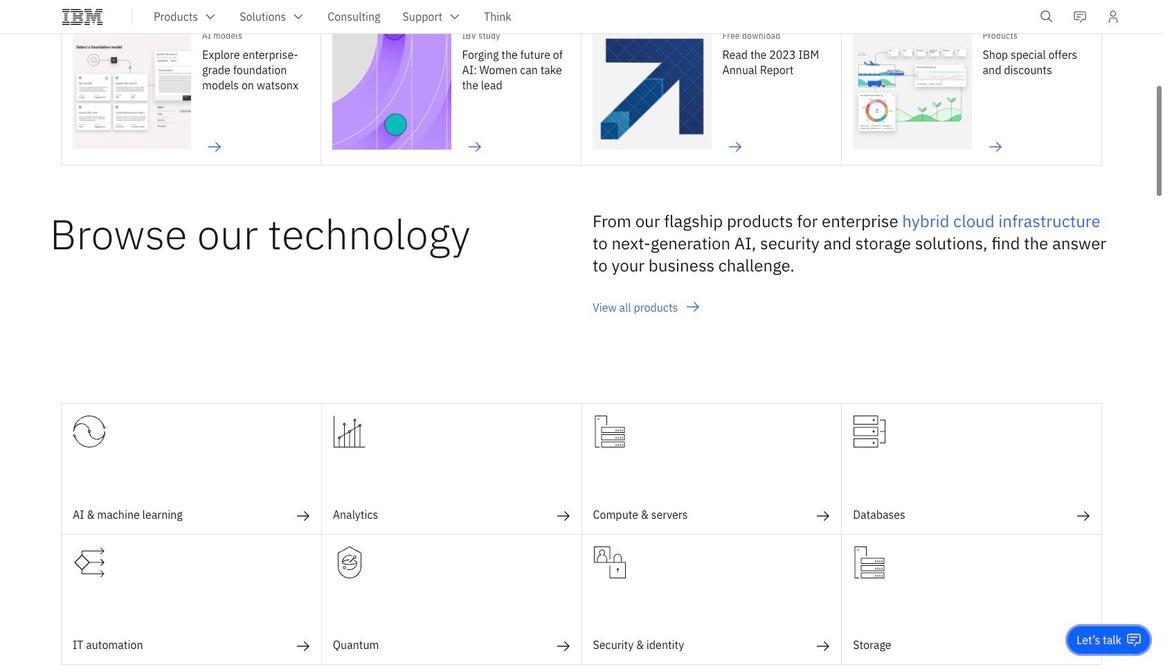 Task type: vqa. For each thing, say whether or not it's contained in the screenshot.
Let's talk Element
yes



Task type: locate. For each thing, give the bounding box(es) containing it.
let's talk element
[[1078, 633, 1122, 648]]



